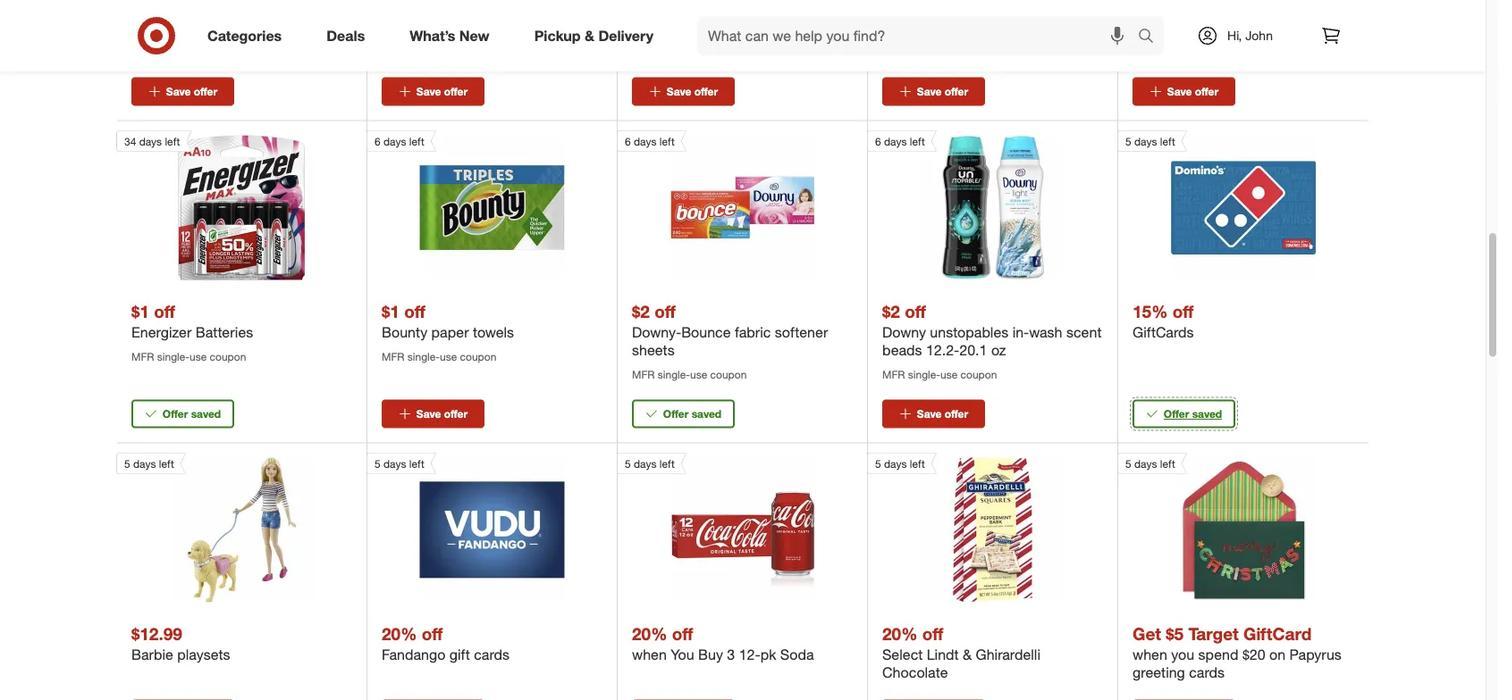 Task type: describe. For each thing, give the bounding box(es) containing it.
mfr inside $1 off bounty paper towels mfr single-use coupon
[[382, 350, 405, 363]]

downy-
[[632, 324, 681, 341]]

single- inside dixie ultra or dixie plates and bowls mfr single-use coupon
[[908, 45, 941, 58]]

bounty
[[382, 324, 427, 341]]

coupon inside tide laundry detergent mfr single-use coupon
[[210, 27, 246, 40]]

paper
[[431, 324, 469, 341]]

single- inside tide laundry detergent mfr single-use coupon
[[157, 27, 190, 40]]

soda
[[780, 647, 814, 664]]

offer for $1
[[163, 408, 188, 421]]

20% off fandango gift cards
[[382, 624, 510, 664]]

save offer button for $1 off
[[382, 400, 485, 429]]

batteries
[[196, 324, 253, 341]]

downy unstopables in-wash scent beads mfr single-use coupon
[[1133, 1, 1352, 58]]

off for 20% off fandango gift cards
[[422, 624, 443, 645]]

delivery
[[598, 27, 654, 44]]

single- inside $1 off bounty paper towels mfr single-use coupon
[[408, 350, 440, 363]]

barbie
[[131, 647, 173, 664]]

mfr inside "mfr single-use coupon" 'button'
[[382, 27, 405, 40]]

wash inside '$2 off downy unstopables in-wash scent beads 12.2-20.1 oz mfr single-use coupon'
[[1029, 324, 1063, 341]]

$2 for downy-bounce fabric softener sheets
[[632, 301, 650, 322]]

fabric
[[735, 324, 771, 341]]

scent inside downy unstopables in-wash scent beads mfr single-use coupon
[[1317, 1, 1352, 18]]

5 for target
[[1126, 457, 1132, 471]]

single- inside downy unstopables in-wash scent beads mfr single-use coupon
[[1159, 45, 1191, 58]]

single- inside $1 off energizer batteries mfr single-use coupon
[[157, 350, 190, 363]]

$1 for bounty paper towels
[[382, 301, 400, 322]]

offer saved for $2
[[663, 408, 722, 421]]

gift
[[450, 647, 470, 664]]

when inside 20% off when you buy 3 12-pk soda
[[632, 647, 667, 664]]

What can we help you find? suggestions appear below search field
[[697, 16, 1143, 55]]

5 for select
[[875, 457, 881, 471]]

save offer button for $2 off
[[882, 400, 985, 429]]

coupon inside downy unstopables in-wash scent beads mfr single-use coupon
[[1211, 45, 1248, 58]]

or
[[952, 1, 965, 18]]

save offer button for tide pods laundry pacs
[[632, 77, 735, 106]]

20% for 20% off select lindt & ghirardelli chocolate
[[882, 624, 918, 645]]

6 days left for downy
[[875, 134, 925, 148]]

left for target '5 days left' button
[[1160, 457, 1175, 471]]

chocolate
[[882, 665, 948, 682]]

$2 off downy unstopables in-wash scent beads 12.2-20.1 oz mfr single-use coupon
[[882, 301, 1102, 381]]

tide for tide laundry detergent
[[131, 1, 159, 18]]

downy inside downy unstopables in-wash scent beads mfr single-use coupon
[[1133, 1, 1177, 18]]

mfr single-use coupon
[[382, 27, 497, 40]]

search button
[[1130, 16, 1173, 59]]

dixie ultra or dixie plates and bowls mfr single-use coupon
[[882, 1, 1072, 58]]

12.2-
[[926, 342, 960, 359]]

15% off giftcards
[[1133, 301, 1194, 341]]

$2 off downy-bounce fabric softener sheets mfr single-use coupon
[[632, 301, 828, 381]]

use inside $2 off downy-bounce fabric softener sheets mfr single-use coupon
[[690, 368, 707, 381]]

offer saved for $1
[[163, 408, 221, 421]]

5 for playsets
[[124, 457, 130, 471]]

left for bounce '6 days left' button
[[660, 134, 675, 148]]

left for '5 days left' button related to when
[[660, 457, 675, 471]]

cards inside 20% off fandango gift cards
[[474, 647, 510, 664]]

5 for when
[[625, 457, 631, 471]]

scent inside '$2 off downy unstopables in-wash scent beads 12.2-20.1 oz mfr single-use coupon'
[[1067, 324, 1102, 341]]

categories
[[207, 27, 282, 44]]

off for $1 off energizer batteries mfr single-use coupon
[[154, 301, 175, 322]]

coupon inside '$2 off downy unstopables in-wash scent beads 12.2-20.1 oz mfr single-use coupon'
[[961, 368, 997, 381]]

giftcard
[[1244, 624, 1312, 645]]

save offer button for downy unstopables in-wash scent beads
[[1133, 77, 1236, 106]]

20.1
[[960, 342, 987, 359]]

$12.99 barbie playsets
[[131, 624, 230, 664]]

what's new link
[[395, 16, 512, 55]]

6 for downy unstopables in-wash scent beads 12.2-20.1 oz
[[875, 134, 881, 148]]

pacs
[[752, 1, 783, 18]]

5 for fandango
[[375, 457, 381, 471]]

coupon inside the tide pods laundry pacs mfr single-use coupon
[[710, 27, 747, 40]]

15%
[[1133, 301, 1168, 322]]

offer for $1 off
[[444, 408, 468, 421]]

save offer button for dixie ultra or dixie plates and bowls
[[882, 77, 985, 106]]

20% for 20% off when you buy 3 12-pk soda
[[632, 624, 667, 645]]

deals link
[[311, 16, 387, 55]]

12-
[[739, 647, 761, 664]]

saved for $2
[[692, 408, 722, 421]]

single- inside 'button'
[[408, 27, 440, 40]]

mfr inside downy unstopables in-wash scent beads mfr single-use coupon
[[1133, 45, 1156, 58]]

use inside dixie ultra or dixie plates and bowls mfr single-use coupon
[[941, 45, 958, 58]]

6 days left button for bounce
[[617, 130, 815, 280]]

sheets
[[632, 342, 675, 359]]

$2 for downy unstopables in-wash scent beads 12.2-20.1 oz
[[882, 301, 900, 322]]

5 days left for select
[[875, 457, 925, 471]]

6 for downy-bounce fabric softener sheets
[[625, 134, 631, 148]]

days for '5 days left' button associated with fandango
[[384, 457, 406, 471]]

$20
[[1243, 647, 1266, 664]]

off for 20% off select lindt & ghirardelli chocolate
[[922, 624, 944, 645]]

save for tide pods laundry pacs
[[667, 85, 691, 98]]

$1 off bounty paper towels mfr single-use coupon
[[382, 301, 514, 363]]

lindt
[[927, 647, 959, 664]]

softener
[[775, 324, 828, 341]]

34 days left
[[124, 134, 180, 148]]

in- inside downy unstopables in-wash scent beads mfr single-use coupon
[[1263, 1, 1280, 18]]

and
[[1048, 1, 1072, 18]]

giftcards
[[1133, 324, 1194, 341]]

3
[[727, 647, 735, 664]]

days for '6 days left' button corresponding to paper
[[384, 134, 406, 148]]

5 days left button for target
[[1118, 453, 1316, 603]]

days for target '5 days left' button
[[1135, 457, 1157, 471]]

ultra
[[918, 1, 948, 18]]

5 days left button for fandango
[[367, 453, 565, 603]]

categories link
[[192, 16, 304, 55]]

5 days left for playsets
[[124, 457, 174, 471]]

off for $2 off downy unstopables in-wash scent beads 12.2-20.1 oz mfr single-use coupon
[[905, 301, 926, 322]]

coupon inside dixie ultra or dixie plates and bowls mfr single-use coupon
[[961, 45, 997, 58]]

days for bounce '6 days left' button
[[634, 134, 657, 148]]

beads inside '$2 off downy unstopables in-wash scent beads 12.2-20.1 oz mfr single-use coupon'
[[882, 342, 922, 359]]

ghirardelli
[[976, 647, 1041, 664]]

save offer for $2 off
[[917, 408, 968, 421]]

off for 15% off giftcards
[[1173, 301, 1194, 322]]

$12.99
[[131, 624, 182, 645]]

use inside $1 off energizer batteries mfr single-use coupon
[[190, 350, 207, 363]]

20% for 20% off fandango gift cards
[[382, 624, 417, 645]]

off for 20% off when you buy 3 12-pk soda
[[672, 624, 693, 645]]

1 dixie from the left
[[882, 1, 914, 18]]

plates
[[1005, 1, 1044, 18]]

spend
[[1198, 647, 1239, 664]]

detergent
[[215, 1, 277, 18]]

save offer for dixie ultra or dixie plates and bowls
[[917, 85, 968, 98]]

3 offer from the left
[[1164, 408, 1189, 421]]

beads inside downy unstopables in-wash scent beads mfr single-use coupon
[[1133, 19, 1173, 36]]

towels
[[473, 324, 514, 341]]

6 days left for downy-
[[625, 134, 675, 148]]

5 days left button for select
[[867, 453, 1065, 603]]

coupon inside 'button'
[[460, 27, 497, 40]]

mfr single-use coupon button
[[382, 0, 603, 59]]

34 days left button
[[116, 130, 314, 280]]

john
[[1246, 28, 1273, 43]]

deals
[[327, 27, 365, 44]]

get $5 target giftcard when you spend $20 on papyrus greeting cards
[[1133, 624, 1342, 682]]

mfr inside $2 off downy-bounce fabric softener sheets mfr single-use coupon
[[632, 368, 655, 381]]

you
[[1171, 647, 1195, 664]]

what's new
[[410, 27, 490, 44]]

use inside the tide pods laundry pacs mfr single-use coupon
[[690, 27, 707, 40]]

save offer for tide laundry detergent
[[166, 85, 217, 98]]

save offer down what's new
[[416, 85, 468, 98]]

you
[[671, 647, 694, 664]]

use inside tide laundry detergent mfr single-use coupon
[[190, 27, 207, 40]]

6 days left for bounty
[[375, 134, 424, 148]]

3 offer saved button from the left
[[1133, 400, 1236, 429]]

$1 for energizer batteries
[[131, 301, 149, 322]]

save offer for tide pods laundry pacs
[[667, 85, 718, 98]]

6 for bounty paper towels
[[375, 134, 381, 148]]

wash inside downy unstopables in-wash scent beads mfr single-use coupon
[[1280, 1, 1313, 18]]

playsets
[[177, 647, 230, 664]]



Task type: locate. For each thing, give the bounding box(es) containing it.
3 6 days left button from the left
[[867, 130, 1065, 280]]

offer for $2
[[663, 408, 689, 421]]

1 vertical spatial cards
[[1189, 665, 1225, 682]]

0 horizontal spatial $2
[[632, 301, 650, 322]]

0 horizontal spatial $1
[[131, 301, 149, 322]]

1 saved from the left
[[191, 408, 221, 421]]

offer saved down giftcards
[[1164, 408, 1222, 421]]

when up the greeting
[[1133, 647, 1168, 664]]

days
[[139, 134, 162, 148], [384, 134, 406, 148], [634, 134, 657, 148], [884, 134, 907, 148], [1135, 134, 1157, 148], [133, 457, 156, 471], [384, 457, 406, 471], [634, 457, 657, 471], [884, 457, 907, 471], [1135, 457, 1157, 471]]

$1 up energizer
[[131, 301, 149, 322]]

save offer for downy unstopables in-wash scent beads
[[1167, 85, 1219, 98]]

6
[[375, 134, 381, 148], [625, 134, 631, 148], [875, 134, 881, 148]]

$2 inside '$2 off downy unstopables in-wash scent beads 12.2-20.1 oz mfr single-use coupon'
[[882, 301, 900, 322]]

0 horizontal spatial when
[[632, 647, 667, 664]]

2 horizontal spatial 6 days left
[[875, 134, 925, 148]]

offer saved button down sheets
[[632, 400, 735, 429]]

offer down downy unstopables in-wash scent beads mfr single-use coupon at the right of page
[[1195, 85, 1219, 98]]

off inside '$2 off downy unstopables in-wash scent beads 12.2-20.1 oz mfr single-use coupon'
[[905, 301, 926, 322]]

unstopables inside downy unstopables in-wash scent beads mfr single-use coupon
[[1180, 1, 1259, 18]]

dixie right or
[[969, 1, 1001, 18]]

0 horizontal spatial 6 days left button
[[367, 130, 565, 280]]

3 20% from the left
[[882, 624, 918, 645]]

mfr inside the tide pods laundry pacs mfr single-use coupon
[[632, 27, 655, 40]]

& right pickup
[[585, 27, 595, 44]]

1 horizontal spatial &
[[963, 647, 972, 664]]

coupon inside $1 off bounty paper towels mfr single-use coupon
[[460, 350, 497, 363]]

1 horizontal spatial laundry
[[701, 1, 748, 18]]

34
[[124, 134, 136, 148]]

save offer down what can we help you find? suggestions appear below search box
[[917, 85, 968, 98]]

2 20% from the left
[[632, 624, 667, 645]]

1 6 from the left
[[375, 134, 381, 148]]

1 vertical spatial beads
[[882, 342, 922, 359]]

tide inside the tide pods laundry pacs mfr single-use coupon
[[632, 1, 660, 18]]

use inside 'button'
[[440, 27, 457, 40]]

0 horizontal spatial dixie
[[882, 1, 914, 18]]

mfr inside tide laundry detergent mfr single-use coupon
[[131, 27, 154, 40]]

save down what can we help you find? suggestions appear below search box
[[917, 85, 942, 98]]

1 horizontal spatial offer saved
[[663, 408, 722, 421]]

20% off when you buy 3 12-pk soda
[[632, 624, 814, 664]]

buy
[[698, 647, 723, 664]]

pickup & delivery
[[534, 27, 654, 44]]

target
[[1189, 624, 1239, 645]]

off inside 15% off giftcards
[[1173, 301, 1194, 322]]

1 horizontal spatial 6 days left
[[625, 134, 675, 148]]

save offer down search button
[[1167, 85, 1219, 98]]

save down $1 off bounty paper towels mfr single-use coupon
[[416, 408, 441, 421]]

1 vertical spatial wash
[[1029, 324, 1063, 341]]

tide for tide pods laundry pacs
[[632, 1, 660, 18]]

save offer button for tide laundry detergent
[[131, 77, 234, 106]]

offer down 12.2-
[[945, 408, 968, 421]]

off inside $2 off downy-bounce fabric softener sheets mfr single-use coupon
[[655, 301, 676, 322]]

$1
[[131, 301, 149, 322], [382, 301, 400, 322]]

2 tide from the left
[[632, 1, 660, 18]]

save down search button
[[1167, 85, 1192, 98]]

oz
[[991, 342, 1006, 359]]

6 days left button
[[367, 130, 565, 280], [617, 130, 815, 280], [867, 130, 1065, 280]]

offer saved button down $1 off energizer batteries mfr single-use coupon
[[131, 400, 234, 429]]

pickup & delivery link
[[519, 16, 676, 55]]

use down batteries
[[190, 350, 207, 363]]

days for '5 days left' button for select
[[884, 457, 907, 471]]

save offer button down what can we help you find? suggestions appear below search box
[[882, 77, 985, 106]]

days for '5 days left' button related to when
[[634, 457, 657, 471]]

save down what's
[[416, 85, 441, 98]]

left for '5 days left' button associated with fandango
[[409, 457, 424, 471]]

2 horizontal spatial 6
[[875, 134, 881, 148]]

offer saved button for $1
[[131, 400, 234, 429]]

0 vertical spatial unstopables
[[1180, 1, 1259, 18]]

single- inside the tide pods laundry pacs mfr single-use coupon
[[658, 27, 690, 40]]

$1 off energizer batteries mfr single-use coupon
[[131, 301, 253, 363]]

off
[[154, 301, 175, 322], [404, 301, 425, 322], [655, 301, 676, 322], [905, 301, 926, 322], [1173, 301, 1194, 322], [422, 624, 443, 645], [672, 624, 693, 645], [922, 624, 944, 645]]

2 6 from the left
[[625, 134, 631, 148]]

0 vertical spatial wash
[[1280, 1, 1313, 18]]

tide pods laundry pacs mfr single-use coupon
[[632, 1, 783, 40]]

1 horizontal spatial tide
[[632, 1, 660, 18]]

cards
[[474, 647, 510, 664], [1189, 665, 1225, 682]]

2 horizontal spatial 20%
[[882, 624, 918, 645]]

in- inside '$2 off downy unstopables in-wash scent beads 12.2-20.1 oz mfr single-use coupon'
[[1013, 324, 1029, 341]]

2 horizontal spatial offer saved
[[1164, 408, 1222, 421]]

20% off select lindt & ghirardelli chocolate
[[882, 624, 1041, 682]]

save for tide laundry detergent
[[166, 85, 191, 98]]

0 horizontal spatial 20%
[[382, 624, 417, 645]]

0 horizontal spatial laundry
[[163, 1, 211, 18]]

0 horizontal spatial downy
[[882, 324, 926, 341]]

offer for tide pods laundry pacs
[[694, 85, 718, 98]]

hi,
[[1228, 28, 1242, 43]]

what's
[[410, 27, 455, 44]]

downy inside '$2 off downy unstopables in-wash scent beads 12.2-20.1 oz mfr single-use coupon'
[[882, 324, 926, 341]]

off for $1 off bounty paper towels mfr single-use coupon
[[404, 301, 425, 322]]

1 20% from the left
[[382, 624, 417, 645]]

0 horizontal spatial &
[[585, 27, 595, 44]]

2 6 days left button from the left
[[617, 130, 815, 280]]

days for '5 days left' button associated with playsets
[[133, 457, 156, 471]]

& inside 20% off select lindt & ghirardelli chocolate
[[963, 647, 972, 664]]

offer for dixie ultra or dixie plates and bowls
[[945, 85, 968, 98]]

offer
[[163, 408, 188, 421], [663, 408, 689, 421], [1164, 408, 1189, 421]]

5 days left button for playsets
[[116, 453, 314, 603]]

save offer button down what's
[[382, 77, 485, 106]]

& right lindt
[[963, 647, 972, 664]]

off inside 20% off select lindt & ghirardelli chocolate
[[922, 624, 944, 645]]

use down bounce
[[690, 368, 707, 381]]

offer for $2 off
[[945, 408, 968, 421]]

1 horizontal spatial 20%
[[632, 624, 667, 645]]

off for $2 off downy-bounce fabric softener sheets mfr single-use coupon
[[655, 301, 676, 322]]

unstopables
[[1180, 1, 1259, 18], [930, 324, 1009, 341]]

save offer button up 34 days left
[[131, 77, 234, 106]]

0 vertical spatial beads
[[1133, 19, 1173, 36]]

1 horizontal spatial cards
[[1189, 665, 1225, 682]]

3 offer saved from the left
[[1164, 408, 1222, 421]]

left for '5 days left' button for select
[[910, 457, 925, 471]]

dixie
[[882, 1, 914, 18], [969, 1, 1001, 18]]

search
[[1130, 29, 1173, 46]]

save offer button
[[131, 77, 234, 106], [382, 77, 485, 106], [632, 77, 735, 106], [882, 77, 985, 106], [1133, 77, 1236, 106], [382, 400, 485, 429], [882, 400, 985, 429]]

1 $1 from the left
[[131, 301, 149, 322]]

offer saved button
[[131, 400, 234, 429], [632, 400, 735, 429], [1133, 400, 1236, 429]]

use left new
[[440, 27, 457, 40]]

1 vertical spatial downy
[[882, 324, 926, 341]]

when left the you
[[632, 647, 667, 664]]

in-
[[1263, 1, 1280, 18], [1013, 324, 1029, 341]]

2 horizontal spatial offer saved button
[[1133, 400, 1236, 429]]

greeting
[[1133, 665, 1185, 682]]

20% inside 20% off fandango gift cards
[[382, 624, 417, 645]]

use inside '$2 off downy unstopables in-wash scent beads 12.2-20.1 oz mfr single-use coupon'
[[941, 368, 958, 381]]

when inside "get $5 target giftcard when you spend $20 on papyrus greeting cards"
[[1133, 647, 1168, 664]]

1 vertical spatial scent
[[1067, 324, 1102, 341]]

cards inside "get $5 target giftcard when you spend $20 on papyrus greeting cards"
[[1189, 665, 1225, 682]]

offer down dixie ultra or dixie plates and bowls mfr single-use coupon
[[945, 85, 968, 98]]

2 offer from the left
[[663, 408, 689, 421]]

1 horizontal spatial wash
[[1280, 1, 1313, 18]]

offer saved down sheets
[[663, 408, 722, 421]]

offer down giftcards
[[1164, 408, 1189, 421]]

2 horizontal spatial saved
[[1192, 408, 1222, 421]]

0 vertical spatial downy
[[1133, 1, 1177, 18]]

offer down paper
[[444, 408, 468, 421]]

2 horizontal spatial 6 days left button
[[867, 130, 1065, 280]]

0 vertical spatial in-
[[1263, 1, 1280, 18]]

offer saved button down giftcards
[[1133, 400, 1236, 429]]

use inside $1 off bounty paper towels mfr single-use coupon
[[440, 350, 457, 363]]

mfr
[[131, 27, 154, 40], [382, 27, 405, 40], [632, 27, 655, 40], [882, 45, 905, 58], [1133, 45, 1156, 58], [131, 350, 154, 363], [382, 350, 405, 363], [632, 368, 655, 381], [882, 368, 905, 381]]

save offer
[[166, 85, 217, 98], [416, 85, 468, 98], [667, 85, 718, 98], [917, 85, 968, 98], [1167, 85, 1219, 98], [416, 408, 468, 421], [917, 408, 968, 421]]

off inside $1 off bounty paper towels mfr single-use coupon
[[404, 301, 425, 322]]

3 6 from the left
[[875, 134, 881, 148]]

save offer down the tide pods laundry pacs mfr single-use coupon in the top of the page
[[667, 85, 718, 98]]

dixie up bowls
[[882, 1, 914, 18]]

2 horizontal spatial offer
[[1164, 408, 1189, 421]]

1 vertical spatial &
[[963, 647, 972, 664]]

laundry left pacs
[[701, 1, 748, 18]]

save
[[166, 85, 191, 98], [416, 85, 441, 98], [667, 85, 691, 98], [917, 85, 942, 98], [1167, 85, 1192, 98], [416, 408, 441, 421], [917, 408, 942, 421]]

2 offer saved button from the left
[[632, 400, 735, 429]]

use right search button
[[1191, 45, 1208, 58]]

fandango
[[382, 647, 446, 664]]

$2
[[632, 301, 650, 322], [882, 301, 900, 322]]

0 horizontal spatial offer saved
[[163, 408, 221, 421]]

1 horizontal spatial saved
[[692, 408, 722, 421]]

tide laundry detergent mfr single-use coupon
[[131, 1, 277, 40]]

0 vertical spatial scent
[[1317, 1, 1352, 18]]

2 laundry from the left
[[701, 1, 748, 18]]

saved for $1
[[191, 408, 221, 421]]

0 horizontal spatial cards
[[474, 647, 510, 664]]

laundry left "detergent"
[[163, 1, 211, 18]]

5 days left for target
[[1126, 457, 1175, 471]]

select
[[882, 647, 923, 664]]

save down the tide pods laundry pacs mfr single-use coupon in the top of the page
[[667, 85, 691, 98]]

save for $2 off
[[917, 408, 942, 421]]

2 $2 from the left
[[882, 301, 900, 322]]

0 horizontal spatial wash
[[1029, 324, 1063, 341]]

20% inside 20% off select lindt & ghirardelli chocolate
[[882, 624, 918, 645]]

single- inside '$2 off downy unstopables in-wash scent beads 12.2-20.1 oz mfr single-use coupon'
[[908, 368, 941, 381]]

laundry
[[163, 1, 211, 18], [701, 1, 748, 18]]

0 horizontal spatial beads
[[882, 342, 922, 359]]

coupon
[[210, 27, 246, 40], [460, 27, 497, 40], [710, 27, 747, 40], [961, 45, 997, 58], [1211, 45, 1248, 58], [210, 350, 246, 363], [460, 350, 497, 363], [710, 368, 747, 381], [961, 368, 997, 381]]

save offer for $1 off
[[416, 408, 468, 421]]

1 horizontal spatial 6
[[625, 134, 631, 148]]

pods
[[664, 1, 697, 18]]

save up 34 days left
[[166, 85, 191, 98]]

beads
[[1133, 19, 1173, 36], [882, 342, 922, 359]]

0 vertical spatial &
[[585, 27, 595, 44]]

pickup
[[534, 27, 581, 44]]

1 6 days left from the left
[[375, 134, 424, 148]]

unstopables up 20.1
[[930, 324, 1009, 341]]

5 days left for fandango
[[375, 457, 424, 471]]

$1 inside $1 off energizer batteries mfr single-use coupon
[[131, 301, 149, 322]]

1 horizontal spatial unstopables
[[1180, 1, 1259, 18]]

wash
[[1280, 1, 1313, 18], [1029, 324, 1063, 341]]

1 6 days left button from the left
[[367, 130, 565, 280]]

1 horizontal spatial offer
[[663, 408, 689, 421]]

save offer button down the tide pods laundry pacs mfr single-use coupon in the top of the page
[[632, 77, 735, 106]]

offer down the what's new link
[[444, 85, 468, 98]]

offer down energizer
[[163, 408, 188, 421]]

use inside downy unstopables in-wash scent beads mfr single-use coupon
[[1191, 45, 1208, 58]]

hi, john
[[1228, 28, 1273, 43]]

1 vertical spatial in-
[[1013, 324, 1029, 341]]

0 horizontal spatial scent
[[1067, 324, 1102, 341]]

offer for tide laundry detergent
[[194, 85, 217, 98]]

bowls
[[882, 19, 920, 36]]

coupon inside $1 off energizer batteries mfr single-use coupon
[[210, 350, 246, 363]]

3 6 days left from the left
[[875, 134, 925, 148]]

save offer up 34 days left
[[166, 85, 217, 98]]

2 when from the left
[[1133, 647, 1168, 664]]

new
[[459, 27, 490, 44]]

2 saved from the left
[[692, 408, 722, 421]]

save for $1 off
[[416, 408, 441, 421]]

get
[[1133, 624, 1161, 645]]

cards down spend
[[1189, 665, 1225, 682]]

2 offer saved from the left
[[663, 408, 722, 421]]

use down 12.2-
[[941, 368, 958, 381]]

0 horizontal spatial tide
[[131, 1, 159, 18]]

0 horizontal spatial saved
[[191, 408, 221, 421]]

mfr inside '$2 off downy unstopables in-wash scent beads 12.2-20.1 oz mfr single-use coupon'
[[882, 368, 905, 381]]

&
[[585, 27, 595, 44], [963, 647, 972, 664]]

1 horizontal spatial dixie
[[969, 1, 1001, 18]]

mfr inside dixie ultra or dixie plates and bowls mfr single-use coupon
[[882, 45, 905, 58]]

off inside 20% off when you buy 3 12-pk soda
[[672, 624, 693, 645]]

single- inside $2 off downy-bounce fabric softener sheets mfr single-use coupon
[[658, 368, 690, 381]]

5 days left button
[[1118, 130, 1316, 280], [116, 453, 314, 603], [367, 453, 565, 603], [617, 453, 815, 603], [867, 453, 1065, 603], [1118, 453, 1316, 603]]

use down pods
[[690, 27, 707, 40]]

1 when from the left
[[632, 647, 667, 664]]

5
[[1126, 134, 1132, 148], [124, 457, 130, 471], [375, 457, 381, 471], [625, 457, 631, 471], [875, 457, 881, 471], [1126, 457, 1132, 471]]

0 horizontal spatial 6
[[375, 134, 381, 148]]

unstopables inside '$2 off downy unstopables in-wash scent beads 12.2-20.1 oz mfr single-use coupon'
[[930, 324, 1009, 341]]

cards right gift
[[474, 647, 510, 664]]

20% inside 20% off when you buy 3 12-pk soda
[[632, 624, 667, 645]]

left for 34 days left button
[[165, 134, 180, 148]]

6 days left button for paper
[[367, 130, 565, 280]]

0 horizontal spatial 6 days left
[[375, 134, 424, 148]]

0 horizontal spatial offer saved button
[[131, 400, 234, 429]]

scent
[[1317, 1, 1352, 18], [1067, 324, 1102, 341]]

1 horizontal spatial when
[[1133, 647, 1168, 664]]

left for '6 days left' button corresponding to paper
[[409, 134, 424, 148]]

1 horizontal spatial beads
[[1133, 19, 1173, 36]]

20%
[[382, 624, 417, 645], [632, 624, 667, 645], [882, 624, 918, 645]]

days for 34 days left button
[[139, 134, 162, 148]]

mfr inside $1 off energizer batteries mfr single-use coupon
[[131, 350, 154, 363]]

0 horizontal spatial offer
[[163, 408, 188, 421]]

papyrus
[[1290, 647, 1342, 664]]

1 offer from the left
[[163, 408, 188, 421]]

0 horizontal spatial in-
[[1013, 324, 1029, 341]]

offer saved down $1 off energizer batteries mfr single-use coupon
[[163, 408, 221, 421]]

1 tide from the left
[[131, 1, 159, 18]]

tide inside tide laundry detergent mfr single-use coupon
[[131, 1, 159, 18]]

left
[[165, 134, 180, 148], [409, 134, 424, 148], [660, 134, 675, 148], [910, 134, 925, 148], [1160, 134, 1175, 148], [159, 457, 174, 471], [409, 457, 424, 471], [660, 457, 675, 471], [910, 457, 925, 471], [1160, 457, 1175, 471]]

offer
[[194, 85, 217, 98], [444, 85, 468, 98], [694, 85, 718, 98], [945, 85, 968, 98], [1195, 85, 1219, 98], [444, 408, 468, 421], [945, 408, 968, 421]]

offer for downy unstopables in-wash scent beads
[[1195, 85, 1219, 98]]

coupon inside $2 off downy-bounce fabric softener sheets mfr single-use coupon
[[710, 368, 747, 381]]

off inside 20% off fandango gift cards
[[422, 624, 443, 645]]

1 horizontal spatial 6 days left button
[[617, 130, 815, 280]]

save offer button down $1 off bounty paper towels mfr single-use coupon
[[382, 400, 485, 429]]

left for unstopables's '6 days left' button
[[910, 134, 925, 148]]

1 vertical spatial unstopables
[[930, 324, 1009, 341]]

1 horizontal spatial scent
[[1317, 1, 1352, 18]]

2 dixie from the left
[[969, 1, 1001, 18]]

use down or
[[941, 45, 958, 58]]

1 laundry from the left
[[163, 1, 211, 18]]

save down 12.2-
[[917, 408, 942, 421]]

unstopables up hi,
[[1180, 1, 1259, 18]]

pk
[[761, 647, 776, 664]]

bounce
[[681, 324, 731, 341]]

offer down the categories
[[194, 85, 217, 98]]

6 days left
[[375, 134, 424, 148], [625, 134, 675, 148], [875, 134, 925, 148]]

use down paper
[[440, 350, 457, 363]]

6 days left button for unstopables
[[867, 130, 1065, 280]]

save for downy unstopables in-wash scent beads
[[1167, 85, 1192, 98]]

off inside $1 off energizer batteries mfr single-use coupon
[[154, 301, 175, 322]]

1 horizontal spatial $1
[[382, 301, 400, 322]]

1 horizontal spatial $2
[[882, 301, 900, 322]]

1 offer saved from the left
[[163, 408, 221, 421]]

on
[[1270, 647, 1286, 664]]

energizer
[[131, 324, 192, 341]]

downy
[[1133, 1, 1177, 18], [882, 324, 926, 341]]

3 saved from the left
[[1192, 408, 1222, 421]]

save offer button down search button
[[1133, 77, 1236, 106]]

save offer down paper
[[416, 408, 468, 421]]

1 horizontal spatial offer saved button
[[632, 400, 735, 429]]

save for dixie ultra or dixie plates and bowls
[[917, 85, 942, 98]]

left for '5 days left' button associated with playsets
[[159, 457, 174, 471]]

use left the categories
[[190, 27, 207, 40]]

1 horizontal spatial downy
[[1133, 1, 1177, 18]]

laundry inside the tide pods laundry pacs mfr single-use coupon
[[701, 1, 748, 18]]

5 days left for when
[[625, 457, 675, 471]]

offer saved button for $2
[[632, 400, 735, 429]]

laundry inside tide laundry detergent mfr single-use coupon
[[163, 1, 211, 18]]

2 6 days left from the left
[[625, 134, 675, 148]]

1 offer saved button from the left
[[131, 400, 234, 429]]

save offer button down 12.2-
[[882, 400, 985, 429]]

$1 up "bounty"
[[382, 301, 400, 322]]

offer down the tide pods laundry pacs mfr single-use coupon in the top of the page
[[694, 85, 718, 98]]

0 vertical spatial cards
[[474, 647, 510, 664]]

offer down sheets
[[663, 408, 689, 421]]

beads left 12.2-
[[882, 342, 922, 359]]

save offer down 12.2-
[[917, 408, 968, 421]]

0 horizontal spatial unstopables
[[930, 324, 1009, 341]]

$2 inside $2 off downy-bounce fabric softener sheets mfr single-use coupon
[[632, 301, 650, 322]]

$5
[[1166, 624, 1184, 645]]

$1 inside $1 off bounty paper towels mfr single-use coupon
[[382, 301, 400, 322]]

beads left hi,
[[1133, 19, 1173, 36]]

days for unstopables's '6 days left' button
[[884, 134, 907, 148]]

1 horizontal spatial in-
[[1263, 1, 1280, 18]]

5 days left
[[1126, 134, 1175, 148], [124, 457, 174, 471], [375, 457, 424, 471], [625, 457, 675, 471], [875, 457, 925, 471], [1126, 457, 1175, 471]]

2 $1 from the left
[[382, 301, 400, 322]]

1 $2 from the left
[[632, 301, 650, 322]]

saved
[[191, 408, 221, 421], [692, 408, 722, 421], [1192, 408, 1222, 421]]

5 days left button for when
[[617, 453, 815, 603]]



Task type: vqa. For each thing, say whether or not it's contained in the screenshot.
By
no



